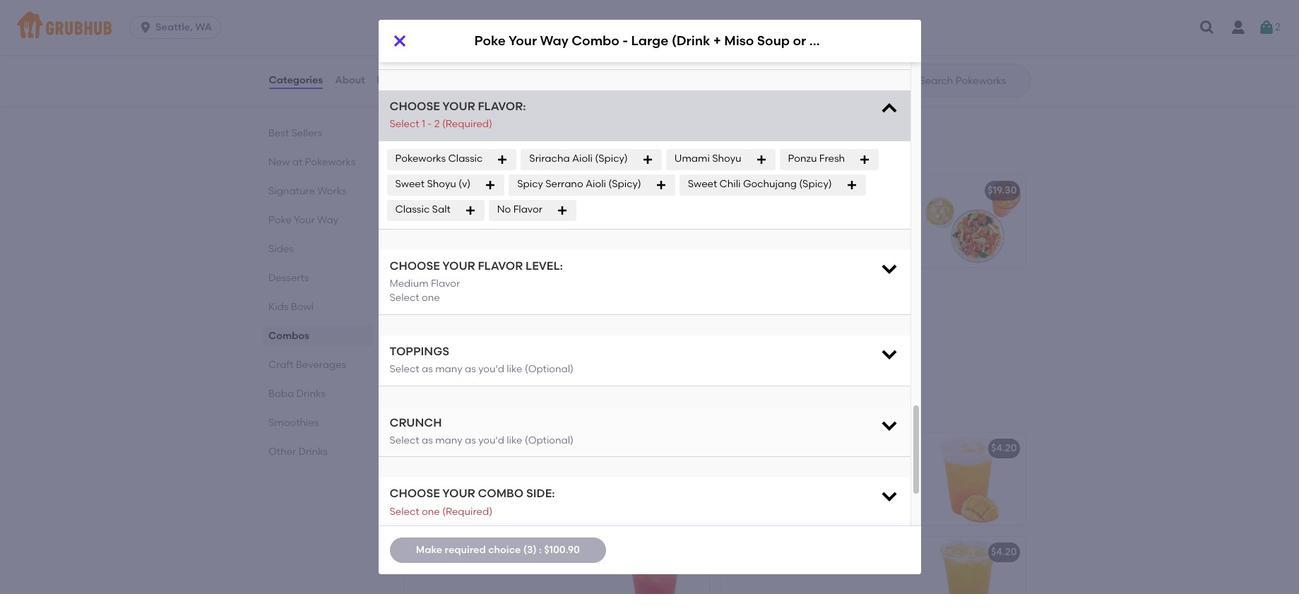 Task type: locate. For each thing, give the bounding box(es) containing it.
classic up (v)
[[448, 153, 483, 165]]

many down toppings
[[435, 363, 463, 375]]

one up make
[[422, 506, 440, 518]]

salad,
[[499, 79, 528, 91]]

kettle
[[810, 33, 847, 49], [637, 185, 665, 197], [666, 289, 694, 301]]

3 your from the top
[[443, 487, 475, 501]]

0 vertical spatial toppings,
[[808, 219, 853, 231]]

like inside toppings select as many as you'd like (optional)
[[507, 363, 523, 375]]

1 choose from the top
[[390, 99, 440, 113]]

0 vertical spatial poke
[[475, 33, 506, 49]]

toppings, right mix-
[[808, 219, 853, 231]]

way up three proteins with your choice of mix ins, toppings, and flavor.
[[462, 289, 484, 301]]

1 vertical spatial drinks
[[298, 446, 327, 458]]

mango
[[739, 19, 773, 31], [729, 443, 763, 455]]

select
[[390, 118, 419, 130], [390, 292, 419, 304], [390, 363, 419, 375], [390, 435, 419, 447], [390, 506, 419, 518]]

0 vertical spatial ins,
[[790, 219, 806, 231]]

select down toppings
[[390, 363, 419, 375]]

(optional) inside crunch select as many as you'd like (optional)
[[525, 435, 574, 447]]

toppings, inside 'mix up to 2 proteins with your choice of base, mix-ins, toppings, and flavor.'
[[808, 219, 853, 231]]

0 vertical spatial -
[[623, 33, 628, 49]]

shoyu left (v)
[[427, 178, 456, 190]]

0 horizontal spatial pokeworks
[[305, 156, 355, 168]]

0 vertical spatial serrano
[[597, 44, 634, 56]]

1 horizontal spatial toppings,
[[808, 219, 853, 231]]

choose inside choose your flavor: select 1 - 2 (required)
[[390, 99, 440, 113]]

0 vertical spatial craft
[[268, 359, 293, 371]]

combos
[[401, 142, 463, 160], [268, 330, 309, 342]]

cilantro
[[511, 44, 550, 56]]

1 vertical spatial shoyu
[[427, 178, 456, 190]]

combo down orange
[[572, 33, 620, 49]]

2 horizontal spatial miso
[[725, 33, 754, 49]]

surimi
[[468, 79, 496, 91]]

proteins right three
[[442, 309, 481, 321]]

2 vertical spatial chips)
[[697, 289, 728, 301]]

large down level: on the top
[[531, 289, 559, 301]]

1 you'd from the top
[[479, 363, 504, 375]]

0 vertical spatial craft beverages
[[268, 359, 346, 371]]

your for flavor
[[443, 259, 475, 273]]

2 horizontal spatial and
[[856, 219, 875, 231]]

0 vertical spatial poke your way combo - large (drink + miso soup or kettle chips)
[[475, 33, 892, 49]]

classic left the salt
[[395, 204, 430, 216]]

flavor. up toppings select as many as you'd like (optional)
[[518, 323, 547, 335]]

flavor
[[513, 204, 543, 216], [431, 278, 460, 290]]

flavor right 'no'
[[513, 204, 543, 216]]

proteins
[[782, 205, 821, 217], [442, 309, 481, 321]]

0 horizontal spatial poke
[[268, 214, 291, 226]]

many inside crunch select as many as you'd like (optional)
[[435, 435, 463, 447]]

2 inside 'mix up to 2 proteins with your choice of base, mix-ins, toppings, and flavor.'
[[774, 205, 780, 217]]

2 vertical spatial choice
[[488, 544, 521, 556]]

salt
[[432, 204, 451, 216]]

drinks for other drinks
[[298, 446, 327, 458]]

sweet chili gochujang (spicy)
[[688, 178, 832, 190]]

serrano left peppers
[[597, 44, 634, 56]]

beverages up boba drinks
[[296, 359, 346, 371]]

0 horizontal spatial your
[[506, 309, 527, 321]]

ins, inside three proteins with your choice of mix ins, toppings, and flavor.
[[432, 323, 447, 335]]

lemonade for mango lemonade
[[765, 443, 817, 455]]

your up three
[[438, 289, 460, 301]]

of
[[729, 219, 738, 231], [564, 309, 573, 321]]

make required choice (3) : $100.90
[[416, 544, 580, 556]]

1 vertical spatial craft
[[401, 400, 440, 418]]

pokeworks right at
[[305, 156, 355, 168]]

1 your from the top
[[443, 99, 475, 113]]

2 like from the top
[[507, 435, 523, 447]]

(optional) for crunch
[[525, 435, 574, 447]]

0 horizontal spatial craft
[[268, 359, 293, 371]]

1 sweet from the left
[[395, 178, 425, 190]]

$4.20 for mango lemonade
[[991, 443, 1017, 455]]

serrano
[[597, 44, 634, 56], [546, 178, 583, 190]]

many inside toppings select as many as you'd like (optional)
[[435, 363, 463, 375]]

rice,
[[538, 51, 559, 63]]

1 vertical spatial choose
[[390, 259, 440, 273]]

craft up boba
[[268, 359, 293, 371]]

1 horizontal spatial craft
[[401, 400, 440, 418]]

1 $19.30 from the left
[[668, 185, 697, 197]]

2 vertical spatial choose
[[390, 487, 440, 501]]

pokeworks up "sweet shoyu (v)"
[[395, 153, 446, 165]]

2 many from the top
[[435, 435, 463, 447]]

chips)
[[850, 33, 892, 49], [668, 185, 699, 197], [697, 289, 728, 301]]

1 horizontal spatial 2
[[774, 205, 780, 217]]

2 (optional) from the top
[[525, 435, 574, 447]]

flavor. down the base, at the top of page
[[729, 233, 758, 245]]

one inside the choose your combo side: select one (required)
[[422, 506, 440, 518]]

1 vertical spatial miso
[[573, 185, 595, 197]]

lilikoi lemonade
[[412, 443, 494, 455]]

select up make
[[390, 506, 419, 518]]

serrano down sriracha aioli (spicy)
[[546, 178, 583, 190]]

you'd inside toppings select as many as you'd like (optional)
[[479, 363, 504, 375]]

you'd down three proteins with your choice of mix ins, toppings, and flavor.
[[479, 363, 504, 375]]

2 select from the top
[[390, 292, 419, 304]]

Search Pokeworks search field
[[918, 74, 1026, 88]]

(required) inside choose your flavor: select 1 - 2 (required)
[[442, 118, 493, 130]]

(drink down pineapple
[[672, 33, 710, 49]]

miso
[[725, 33, 754, 49], [573, 185, 595, 197], [602, 289, 624, 301]]

way down signature works
[[317, 214, 338, 226]]

(spicy) down sriracha aioli (spicy)
[[609, 178, 641, 190]]

0 vertical spatial many
[[435, 363, 463, 375]]

your
[[846, 205, 867, 217], [506, 309, 527, 321]]

craft beverages up boba drinks
[[268, 359, 346, 371]]

0 horizontal spatial $19.30
[[668, 185, 697, 197]]

0 horizontal spatial choice
[[488, 544, 521, 556]]

like up combo
[[507, 435, 523, 447]]

classic
[[520, 94, 554, 106], [448, 153, 483, 165], [395, 204, 430, 216]]

1 (required) from the top
[[442, 118, 493, 130]]

you'd for toppings
[[479, 363, 504, 375]]

your inside 'mix up to 2 proteins with your choice of base, mix-ins, toppings, and flavor.'
[[846, 205, 867, 217]]

2 vertical spatial way
[[462, 289, 484, 301]]

orange,
[[519, 65, 556, 77]]

you'd for crunch
[[479, 435, 504, 447]]

choose up medium
[[390, 259, 440, 273]]

1 vertical spatial (required)
[[442, 506, 493, 518]]

0 vertical spatial combos
[[401, 142, 463, 160]]

classic down wonton
[[520, 94, 554, 106]]

0 horizontal spatial combos
[[268, 330, 309, 342]]

large down pineapple
[[631, 33, 669, 49]]

many for toppings
[[435, 363, 463, 375]]

1 horizontal spatial large
[[631, 33, 669, 49]]

ins, inside 'mix up to 2 proteins with your choice of base, mix-ins, toppings, and flavor.'
[[790, 219, 806, 231]]

0 vertical spatial your
[[509, 33, 537, 49]]

(required) down combo
[[442, 506, 493, 518]]

select down medium
[[390, 292, 419, 304]]

as right the "lilikoi"
[[465, 435, 476, 447]]

your
[[443, 99, 475, 113], [443, 259, 475, 273], [443, 487, 475, 501]]

ins,
[[790, 219, 806, 231], [432, 323, 447, 335]]

+ right pineapple
[[697, 31, 703, 43]]

svg image inside 2 button
[[1259, 19, 1276, 36]]

lilikoi green tea image
[[920, 537, 1026, 594]]

choose inside choose your flavor level: medium flavor select one
[[390, 259, 440, 273]]

0 vertical spatial one
[[422, 292, 440, 304]]

1 horizontal spatial of
[[729, 219, 738, 231]]

2 vertical spatial combo
[[486, 289, 522, 301]]

you'd inside crunch select as many as you'd like (optional)
[[479, 435, 504, 447]]

0 horizontal spatial ins,
[[432, 323, 447, 335]]

combo down flavor
[[486, 289, 522, 301]]

0 vertical spatial choose
[[390, 99, 440, 113]]

(3)
[[524, 544, 537, 556]]

ins, right mix
[[432, 323, 447, 335]]

- left peppers
[[623, 33, 628, 49]]

sides
[[268, 243, 294, 255]]

your for flavor:
[[443, 99, 475, 113]]

and
[[445, 94, 464, 106], [856, 219, 875, 231], [497, 323, 516, 335]]

your for combo
[[443, 487, 475, 501]]

ponzu
[[788, 153, 817, 165]]

0 vertical spatial soup
[[757, 33, 790, 49]]

like inside crunch select as many as you'd like (optional)
[[507, 435, 523, 447]]

your left flavor
[[443, 259, 475, 273]]

like
[[507, 363, 523, 375], [507, 435, 523, 447]]

1 horizontal spatial -
[[524, 289, 529, 301]]

with up mandarin
[[488, 51, 508, 63]]

1 horizontal spatial soup
[[626, 289, 651, 301]]

2 one from the top
[[422, 506, 440, 518]]

combos down 1
[[401, 142, 463, 160]]

1 vertical spatial (drink
[[533, 185, 562, 197]]

drinks right boba
[[296, 388, 325, 400]]

svg image
[[1199, 19, 1216, 36], [1259, 19, 1276, 36], [564, 45, 575, 56], [879, 99, 899, 119], [756, 154, 767, 165], [859, 154, 871, 165], [485, 179, 496, 191]]

1 vertical spatial combos
[[268, 330, 309, 342]]

works
[[462, 185, 492, 197], [317, 185, 346, 197]]

(spicy) for sweet chili gochujang (spicy)
[[799, 178, 832, 190]]

proteins up mix-
[[782, 205, 821, 217]]

signature down at
[[268, 185, 315, 197]]

poke your way combo - large (drink + miso soup or kettle chips) down level: on the top
[[412, 289, 728, 301]]

one
[[422, 292, 440, 304], [422, 506, 440, 518]]

poke up sides
[[268, 214, 291, 226]]

2 $19.30 from the left
[[988, 185, 1017, 197]]

choose up 1
[[390, 99, 440, 113]]

choose down the "lilikoi"
[[390, 487, 440, 501]]

wonton
[[530, 79, 566, 91]]

your inside choose your flavor: select 1 - 2 (required)
[[443, 99, 475, 113]]

-
[[623, 33, 628, 49], [428, 118, 432, 130], [524, 289, 529, 301]]

2 horizontal spatial way
[[540, 33, 569, 49]]

craft beverages up lilikoi lemonade
[[401, 400, 523, 418]]

your
[[509, 33, 537, 49], [294, 214, 315, 226], [438, 289, 460, 301]]

sweet for sweet chili gochujang (spicy)
[[688, 178, 717, 190]]

as
[[422, 363, 433, 375], [465, 363, 476, 375], [422, 435, 433, 447], [465, 435, 476, 447]]

(drink down level: on the top
[[562, 289, 591, 301]]

poke
[[475, 33, 506, 49], [268, 214, 291, 226], [412, 289, 436, 301]]

lemonade inside button
[[468, 546, 520, 558]]

2 vertical spatial -
[[524, 289, 529, 301]]

select inside choose your flavor: select 1 - 2 (required)
[[390, 118, 419, 130]]

1 vertical spatial serrano
[[546, 178, 583, 190]]

chili
[[720, 178, 741, 190]]

1 horizontal spatial choice
[[529, 309, 562, 321]]

2 horizontal spatial 2
[[1276, 21, 1281, 33]]

1 vertical spatial large
[[531, 289, 559, 301]]

0 vertical spatial classic
[[520, 94, 554, 106]]

1 horizontal spatial flavor.
[[729, 233, 758, 245]]

spicy
[[517, 178, 543, 190]]

poke your way combo - large (drink + miso soup or kettle chips) down pineapple
[[475, 33, 892, 49]]

1 vertical spatial soup
[[597, 185, 622, 197]]

your down edamame,
[[443, 99, 475, 113]]

at
[[292, 156, 302, 168]]

(required) down flavor:
[[442, 118, 493, 130]]

0 horizontal spatial of
[[564, 309, 573, 321]]

0 horizontal spatial toppings,
[[450, 323, 495, 335]]

mango for mango
[[739, 19, 773, 31]]

with down choose your flavor level: medium flavor select one
[[484, 309, 504, 321]]

svg image
[[480, 20, 491, 31], [612, 20, 623, 31], [707, 20, 718, 31], [787, 20, 799, 31], [139, 20, 153, 35], [391, 33, 408, 49], [479, 45, 490, 56], [497, 154, 508, 165], [642, 154, 653, 165], [656, 179, 667, 191], [846, 179, 858, 191], [465, 205, 476, 216], [557, 205, 568, 216], [879, 258, 899, 278], [879, 344, 899, 364], [879, 415, 899, 435], [879, 486, 899, 506]]

1 vertical spatial many
[[435, 435, 463, 447]]

0 vertical spatial your
[[846, 205, 867, 217]]

ins, right the base, at the top of page
[[790, 219, 806, 231]]

$19.30 for $19.30
[[988, 185, 1017, 197]]

1 vertical spatial poke your way combo - large (drink + miso soup or kettle chips)
[[412, 289, 728, 301]]

0 vertical spatial aioli
[[572, 153, 593, 165]]

1 vertical spatial mango
[[729, 443, 763, 455]]

aioli down sriracha aioli (spicy)
[[586, 178, 606, 190]]

1 many from the top
[[435, 363, 463, 375]]

3 choose from the top
[[390, 487, 440, 501]]

base,
[[741, 219, 767, 231]]

1 one from the top
[[422, 292, 440, 304]]

choice inside 'mix up to 2 proteins with your choice of base, mix-ins, toppings, and flavor.'
[[869, 205, 902, 217]]

strawberry
[[412, 546, 466, 558]]

- down level: on the top
[[524, 289, 529, 301]]

2 inside button
[[1276, 21, 1281, 33]]

select down crunch
[[390, 435, 419, 447]]

many down crunch
[[435, 435, 463, 447]]

your left combo
[[443, 487, 475, 501]]

(spicy) down ponzu fresh
[[799, 178, 832, 190]]

1 vertical spatial proteins
[[442, 309, 481, 321]]

your down signature works
[[294, 214, 315, 226]]

like for crunch
[[507, 435, 523, 447]]

1 vertical spatial classic
[[448, 153, 483, 165]]

chicken or tofu with white rice, sweet corn, mandarin orange, edamame, surimi salad, wonton crisps, and pokeworks classic
[[412, 51, 566, 106]]

poke your way combo - regular (drink + miso soup or kettle chips) image
[[920, 175, 1026, 267]]

sweet
[[395, 178, 425, 190], [688, 178, 717, 190]]

1 horizontal spatial craft beverages
[[401, 400, 523, 418]]

drinks right other
[[298, 446, 327, 458]]

+ left the poke your way combo - large (drink + miso soup or kettle chips) image
[[593, 289, 599, 301]]

you'd up combo
[[479, 435, 504, 447]]

2 choose from the top
[[390, 259, 440, 273]]

0 horizontal spatial flavor.
[[518, 323, 547, 335]]

beverages down toppings select as many as you'd like (optional)
[[444, 400, 523, 418]]

4 select from the top
[[390, 435, 419, 447]]

1
[[422, 118, 425, 130]]

mango for mango lemonade
[[729, 443, 763, 455]]

choice inside three proteins with your choice of mix ins, toppings, and flavor.
[[529, 309, 562, 321]]

mix-
[[769, 219, 790, 231]]

1 vertical spatial with
[[824, 205, 844, 217]]

5 select from the top
[[390, 506, 419, 518]]

or
[[793, 33, 806, 49], [454, 51, 464, 63], [625, 185, 635, 197], [654, 289, 664, 301]]

1 select from the top
[[390, 118, 419, 130]]

0 vertical spatial like
[[507, 363, 523, 375]]

select left 1
[[390, 118, 419, 130]]

1 vertical spatial 2
[[434, 118, 440, 130]]

0 horizontal spatial 2
[[434, 118, 440, 130]]

poke up three
[[412, 289, 436, 301]]

with down fresh
[[824, 205, 844, 217]]

choose for flavor
[[390, 259, 440, 273]]

many
[[435, 363, 463, 375], [435, 435, 463, 447]]

corn,
[[443, 65, 467, 77]]

and inside 'mix up to 2 proteins with your choice of base, mix-ins, toppings, and flavor.'
[[856, 219, 875, 231]]

sweet down umami shoyu
[[688, 178, 717, 190]]

1 horizontal spatial kettle
[[666, 289, 694, 301]]

crisps,
[[412, 94, 443, 106]]

combos down kids bowl
[[268, 330, 309, 342]]

2 your from the top
[[443, 259, 475, 273]]

your inside the choose your combo side: select one (required)
[[443, 487, 475, 501]]

like down three proteins with your choice of mix ins, toppings, and flavor.
[[507, 363, 523, 375]]

with
[[488, 51, 508, 63], [824, 205, 844, 217], [484, 309, 504, 321]]

1 vertical spatial kettle
[[637, 185, 665, 197]]

choice
[[869, 205, 902, 217], [529, 309, 562, 321], [488, 544, 521, 556]]

(spicy)
[[595, 153, 628, 165], [609, 178, 641, 190], [799, 178, 832, 190]]

2 vertical spatial poke
[[412, 289, 436, 301]]

side:
[[526, 487, 555, 501]]

(drink down sriracha
[[533, 185, 562, 197]]

signature works
[[268, 185, 346, 197]]

poke your way combo - large (drink + miso soup or kettle chips)
[[475, 33, 892, 49], [412, 289, 728, 301]]

poke your way
[[268, 214, 338, 226]]

0 horizontal spatial classic
[[395, 204, 430, 216]]

1 vertical spatial (optional)
[[525, 435, 574, 447]]

0 vertical spatial miso
[[725, 33, 754, 49]]

1 (optional) from the top
[[525, 363, 574, 375]]

2 inside choose your flavor: select 1 - 2 (required)
[[434, 118, 440, 130]]

0 vertical spatial flavor
[[513, 204, 543, 216]]

gochujang
[[743, 178, 797, 190]]

shoyu up chili
[[712, 153, 742, 165]]

aioli up spicy serrano aioli (spicy)
[[572, 153, 593, 165]]

way down the mandarin orange
[[540, 33, 569, 49]]

1 like from the top
[[507, 363, 523, 375]]

- right 1
[[428, 118, 432, 130]]

2 button
[[1259, 15, 1281, 40]]

your up white
[[509, 33, 537, 49]]

toppings, up toppings select as many as you'd like (optional)
[[450, 323, 495, 335]]

0 horizontal spatial and
[[445, 94, 464, 106]]

mango lemonade image
[[920, 433, 1026, 525]]

$19.30
[[668, 185, 697, 197], [988, 185, 1017, 197]]

1 horizontal spatial proteins
[[782, 205, 821, 217]]

toppings,
[[808, 219, 853, 231], [450, 323, 495, 335]]

pokeworks down surimi
[[466, 94, 517, 106]]

2 horizontal spatial kettle
[[810, 33, 847, 49]]

pokeworks classic
[[395, 153, 483, 165]]

2 vertical spatial your
[[443, 487, 475, 501]]

3 select from the top
[[390, 363, 419, 375]]

umami shoyu
[[675, 153, 742, 165]]

large
[[631, 33, 669, 49], [531, 289, 559, 301]]

(optional) for toppings
[[525, 363, 574, 375]]

flavor up three
[[431, 278, 460, 290]]

lemonade
[[442, 443, 494, 455], [765, 443, 817, 455], [468, 546, 520, 558]]

sweet up "classic salt"
[[395, 178, 425, 190]]

poke up tofu
[[475, 33, 506, 49]]

(optional) inside toppings select as many as you'd like (optional)
[[525, 363, 574, 375]]

1 horizontal spatial works
[[462, 185, 492, 197]]

svg image inside seattle, wa button
[[139, 20, 153, 35]]

pokeworks
[[466, 94, 517, 106], [395, 153, 446, 165], [305, 156, 355, 168]]

1 horizontal spatial serrano
[[597, 44, 634, 56]]

signature works combo (drink + miso soup or kettle chips) image
[[603, 175, 709, 267]]

as down toppings
[[422, 363, 433, 375]]

0 vertical spatial proteins
[[782, 205, 821, 217]]

choose inside the choose your combo side: select one (required)
[[390, 487, 440, 501]]

seaweed
[[420, 44, 465, 56]]

one up three
[[422, 292, 440, 304]]

2 (required) from the top
[[442, 506, 493, 518]]

0 horizontal spatial shoyu
[[427, 178, 456, 190]]

choose for flavor:
[[390, 99, 440, 113]]

2 horizontal spatial choice
[[869, 205, 902, 217]]

required
[[445, 544, 486, 556]]

signature up the salt
[[412, 185, 460, 197]]

$100.90
[[544, 544, 580, 556]]

2 you'd from the top
[[479, 435, 504, 447]]

combo up no flavor
[[494, 185, 530, 197]]

sweet for sweet shoyu (v)
[[395, 178, 425, 190]]

your inside choose your flavor level: medium flavor select one
[[443, 259, 475, 273]]

2 sweet from the left
[[688, 178, 717, 190]]

craft up the "lilikoi"
[[401, 400, 440, 418]]



Task type: describe. For each thing, give the bounding box(es) containing it.
as down crunch
[[422, 435, 433, 447]]

no flavor
[[497, 204, 543, 216]]

boba
[[268, 388, 294, 400]]

1 horizontal spatial combos
[[401, 142, 463, 160]]

toppings, inside three proteins with your choice of mix ins, toppings, and flavor.
[[450, 323, 495, 335]]

0 horizontal spatial your
[[294, 214, 315, 226]]

1 horizontal spatial pokeworks
[[395, 153, 446, 165]]

- inside choose your flavor: select 1 - 2 (required)
[[428, 118, 432, 130]]

lilikoi
[[412, 443, 440, 455]]

(v)
[[459, 178, 471, 190]]

kids
[[268, 301, 288, 313]]

new
[[268, 156, 290, 168]]

best
[[268, 127, 289, 139]]

toppings select as many as you'd like (optional)
[[390, 345, 574, 375]]

choose for combo
[[390, 487, 440, 501]]

lemonade for strawberry lemonade
[[468, 546, 520, 558]]

of inside 'mix up to 2 proteins with your choice of base, mix-ins, toppings, and flavor.'
[[729, 219, 738, 231]]

of inside three proteins with your choice of mix ins, toppings, and flavor.
[[564, 309, 573, 321]]

0 horizontal spatial kettle
[[637, 185, 665, 197]]

reviews button
[[376, 55, 417, 106]]

ponzu fresh
[[788, 153, 845, 165]]

shoyu for umami
[[712, 153, 742, 165]]

0 horizontal spatial way
[[317, 214, 338, 226]]

kids bowl
[[268, 301, 313, 313]]

$4.20 inside button
[[991, 546, 1017, 558]]

three
[[412, 309, 440, 321]]

1 horizontal spatial way
[[462, 289, 484, 301]]

strawberry lemonade image
[[603, 537, 709, 594]]

2 vertical spatial (drink
[[562, 289, 591, 301]]

with inside three proteins with your choice of mix ins, toppings, and flavor.
[[484, 309, 504, 321]]

and inside 'chicken or tofu with white rice, sweet corn, mandarin orange, edamame, surimi salad, wonton crisps, and pokeworks classic'
[[445, 94, 464, 106]]

(required) inside the choose your combo side: select one (required)
[[442, 506, 493, 518]]

:
[[539, 544, 542, 556]]

mandarin orange
[[512, 19, 598, 31]]

mix up to 2 proteins with your choice of base, mix-ins, toppings, and flavor.
[[729, 205, 902, 245]]

mandarin
[[469, 65, 517, 77]]

2 vertical spatial soup
[[626, 289, 651, 301]]

and inside three proteins with your choice of mix ins, toppings, and flavor.
[[497, 323, 516, 335]]

other drinks
[[268, 446, 327, 458]]

0 vertical spatial kettle
[[810, 33, 847, 49]]

0 horizontal spatial miso
[[573, 185, 595, 197]]

+ down sriracha aioli (spicy)
[[564, 185, 570, 197]]

seattle, wa button
[[129, 16, 227, 39]]

edamame,
[[412, 79, 465, 91]]

best sellers
[[268, 127, 322, 139]]

1 vertical spatial beverages
[[444, 400, 523, 418]]

mix
[[729, 205, 745, 217]]

three proteins with your choice of mix ins, toppings, and flavor.
[[412, 309, 573, 335]]

sweet shoyu (v)
[[395, 178, 471, 190]]

classic inside 'chicken or tofu with white rice, sweet corn, mandarin orange, edamame, surimi salad, wonton crisps, and pokeworks classic'
[[520, 94, 554, 106]]

works for signature works
[[317, 185, 346, 197]]

seattle,
[[156, 21, 193, 33]]

like for toppings
[[507, 363, 523, 375]]

proteins inside 'mix up to 2 proteins with your choice of base, mix-ins, toppings, and flavor.'
[[782, 205, 821, 217]]

flavor:
[[478, 99, 526, 113]]

1 vertical spatial aioli
[[586, 178, 606, 190]]

0 vertical spatial combo
[[572, 33, 620, 49]]

hijiki seaweed
[[395, 44, 465, 56]]

1 vertical spatial craft beverages
[[401, 400, 523, 418]]

about button
[[334, 55, 366, 106]]

mix
[[412, 323, 429, 335]]

about
[[335, 74, 365, 86]]

umami
[[675, 153, 710, 165]]

2 horizontal spatial -
[[623, 33, 628, 49]]

signature for signature works
[[268, 185, 315, 197]]

crunch select as many as you'd like (optional)
[[390, 416, 574, 447]]

tofu
[[466, 51, 485, 63]]

$19.30 +
[[668, 185, 703, 197]]

drinks for boba drinks
[[296, 388, 325, 400]]

boba drinks
[[268, 388, 325, 400]]

select inside toppings select as many as you'd like (optional)
[[390, 363, 419, 375]]

+ right $7.80 +
[[714, 33, 721, 49]]

signature works combo (drink + miso soup or kettle chips)
[[412, 185, 699, 197]]

one inside choose your flavor level: medium flavor select one
[[422, 292, 440, 304]]

or inside 'chicken or tofu with white rice, sweet corn, mandarin orange, edamame, surimi salad, wonton crisps, and pokeworks classic'
[[454, 51, 464, 63]]

$7.80 +
[[673, 31, 703, 43]]

select inside the choose your combo side: select one (required)
[[390, 506, 419, 518]]

bowl
[[291, 301, 313, 313]]

with inside 'mix up to 2 proteins with your choice of base, mix-ins, toppings, and flavor.'
[[824, 205, 844, 217]]

1 horizontal spatial your
[[438, 289, 460, 301]]

flavor
[[478, 259, 523, 273]]

many for crunch
[[435, 435, 463, 447]]

2 vertical spatial classic
[[395, 204, 430, 216]]

to
[[762, 205, 772, 217]]

select inside choose your flavor level: medium flavor select one
[[390, 292, 419, 304]]

chicken
[[412, 51, 452, 63]]

categories
[[269, 74, 323, 86]]

(spicy) up spicy serrano aioli (spicy)
[[595, 153, 628, 165]]

other
[[268, 446, 296, 458]]

flavor. inside three proteins with your choice of mix ins, toppings, and flavor.
[[518, 323, 547, 335]]

peppers
[[637, 44, 676, 56]]

kale
[[445, 19, 466, 31]]

with inside 'chicken or tofu with white rice, sweet corn, mandarin orange, edamame, surimi salad, wonton crisps, and pokeworks classic'
[[488, 51, 508, 63]]

crunch
[[390, 416, 442, 429]]

white
[[510, 51, 536, 63]]

reviews
[[377, 74, 416, 86]]

new at pokeworks
[[268, 156, 355, 168]]

smoothies
[[268, 417, 319, 429]]

$19.30 for $19.30 +
[[668, 185, 697, 197]]

level:
[[526, 259, 563, 273]]

shredded kale
[[395, 19, 466, 31]]

sweet
[[412, 65, 440, 77]]

serrano peppers
[[597, 44, 676, 56]]

choose your combo side: select one (required)
[[390, 487, 555, 518]]

(spicy) for spicy serrano aioli (spicy)
[[609, 178, 641, 190]]

toppings
[[390, 345, 450, 358]]

your inside three proteins with your choice of mix ins, toppings, and flavor.
[[506, 309, 527, 321]]

sriracha
[[530, 153, 570, 165]]

0 horizontal spatial beverages
[[296, 359, 346, 371]]

strawberry lemonade button
[[404, 537, 709, 594]]

lilikoi lemonade image
[[603, 433, 709, 525]]

categories button
[[268, 55, 324, 106]]

2 horizontal spatial your
[[509, 33, 537, 49]]

signature for signature works combo (drink + miso soup or kettle chips)
[[412, 185, 460, 197]]

1 horizontal spatial flavor
[[513, 204, 543, 216]]

pineapple
[[644, 19, 693, 31]]

$4.20 for lilikoi lemonade
[[675, 443, 701, 455]]

0 horizontal spatial large
[[531, 289, 559, 301]]

sriracha aioli (spicy)
[[530, 153, 628, 165]]

flavor. inside 'mix up to 2 proteins with your choice of base, mix-ins, toppings, and flavor.'
[[729, 233, 758, 245]]

search icon image
[[897, 72, 914, 89]]

wa
[[195, 21, 212, 33]]

0 horizontal spatial serrano
[[546, 178, 583, 190]]

spicy serrano aioli (spicy)
[[517, 178, 641, 190]]

1 vertical spatial combo
[[494, 185, 530, 197]]

medium
[[390, 278, 429, 290]]

main navigation navigation
[[0, 0, 1300, 55]]

kids bowl image
[[603, 21, 709, 113]]

sellers
[[291, 127, 322, 139]]

choose your flavor level: medium flavor select one
[[390, 259, 563, 304]]

$4.20 button
[[720, 537, 1026, 594]]

proteins inside three proteins with your choice of mix ins, toppings, and flavor.
[[442, 309, 481, 321]]

select inside crunch select as many as you'd like (optional)
[[390, 435, 419, 447]]

$7.80
[[673, 31, 697, 43]]

flavor inside choose your flavor level: medium flavor select one
[[431, 278, 460, 290]]

strawberry lemonade
[[412, 546, 520, 558]]

0 vertical spatial large
[[631, 33, 669, 49]]

as down three proteins with your choice of mix ins, toppings, and flavor.
[[465, 363, 476, 375]]

1 vertical spatial chips)
[[668, 185, 699, 197]]

shoyu for sweet
[[427, 178, 456, 190]]

lemonade for lilikoi lemonade
[[442, 443, 494, 455]]

0 horizontal spatial craft beverages
[[268, 359, 346, 371]]

seattle, wa
[[156, 21, 212, 33]]

1 vertical spatial poke
[[268, 214, 291, 226]]

classic salt
[[395, 204, 451, 216]]

poke your way combo - large (drink + miso soup or kettle chips) image
[[603, 279, 709, 371]]

works for signature works combo (drink + miso soup or kettle chips)
[[462, 185, 492, 197]]

make
[[416, 544, 443, 556]]

0 vertical spatial (drink
[[672, 33, 710, 49]]

2 vertical spatial miso
[[602, 289, 624, 301]]

+ left chili
[[697, 185, 703, 197]]

mandarin
[[512, 19, 558, 31]]

1 horizontal spatial poke
[[412, 289, 436, 301]]

0 vertical spatial chips)
[[850, 33, 892, 49]]

hijiki
[[395, 44, 418, 56]]

choose your flavor: select 1 - 2 (required)
[[390, 99, 526, 130]]

mango lemonade
[[729, 443, 817, 455]]

pokeworks inside 'chicken or tofu with white rice, sweet corn, mandarin orange, edamame, surimi salad, wonton crisps, and pokeworks classic'
[[466, 94, 517, 106]]



Task type: vqa. For each thing, say whether or not it's contained in the screenshot.
(888)
no



